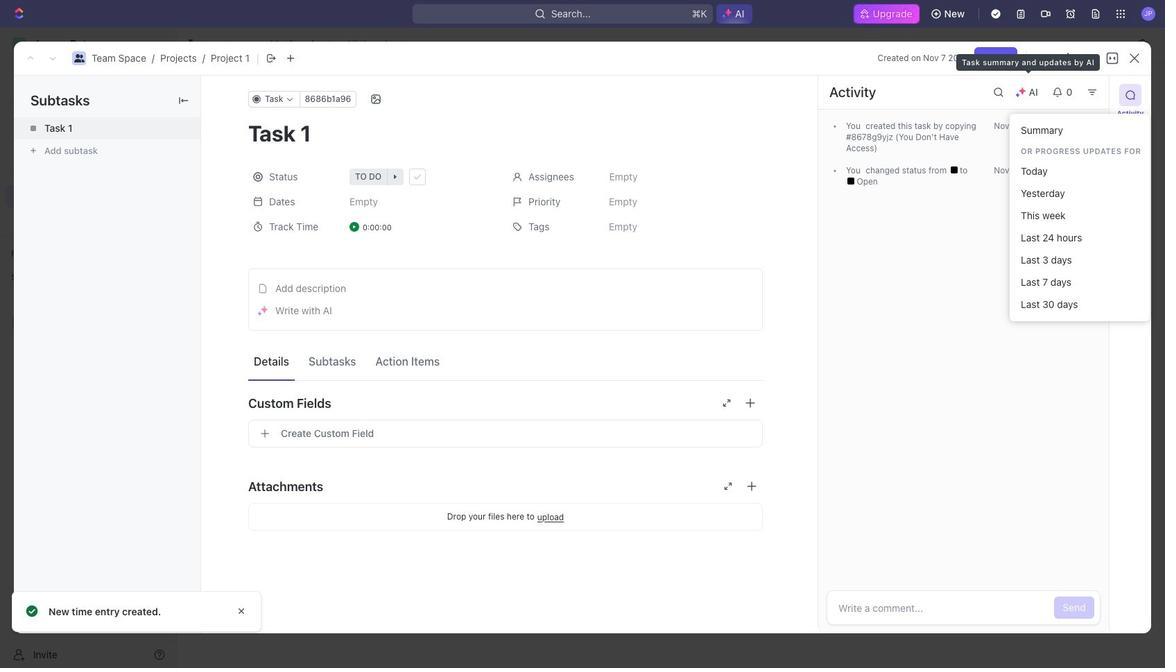 Task type: describe. For each thing, give the bounding box(es) containing it.
2 — text field from the left
[[572, 191, 647, 230]]

user group image
[[74, 54, 84, 62]]

sidebar navigation
[[0, 28, 177, 668]]

task sidebar navigation tab list
[[1116, 84, 1147, 165]]

1 — text field from the left
[[953, 191, 1029, 230]]

Edit task name text field
[[248, 120, 763, 146]]



Task type: vqa. For each thing, say whether or not it's contained in the screenshot.
alert
no



Task type: locate. For each thing, give the bounding box(es) containing it.
tree inside sidebar navigation
[[6, 289, 171, 382]]

0 horizontal spatial — text field
[[495, 191, 571, 230]]

— text field
[[953, 191, 1029, 230], [1029, 191, 1126, 230]]

2 — text field from the left
[[1029, 191, 1126, 230]]

tree
[[6, 289, 171, 382]]

2 horizontal spatial — text field
[[801, 191, 876, 230]]

task sidebar content section
[[818, 76, 1110, 634]]

— text field
[[495, 191, 571, 230], [572, 191, 647, 230], [801, 191, 876, 230]]

1 horizontal spatial — text field
[[572, 191, 647, 230]]

3 — text field from the left
[[801, 191, 876, 230]]

1 — text field from the left
[[495, 191, 571, 230]]



